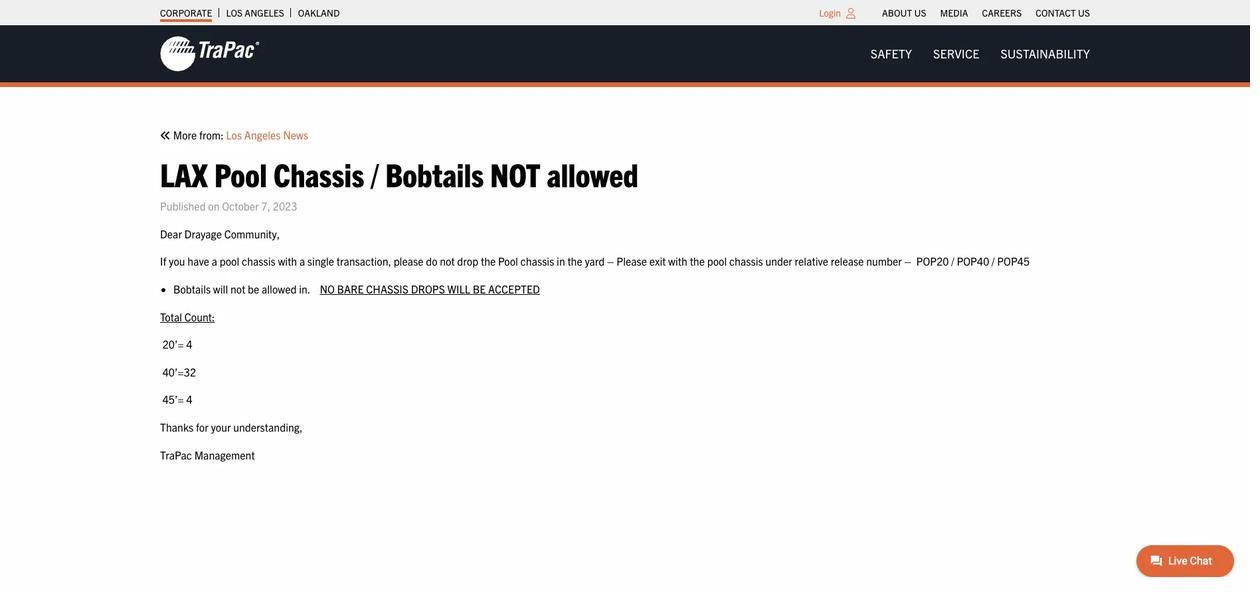 Task type: describe. For each thing, give the bounding box(es) containing it.
careers
[[983, 7, 1022, 19]]

corporate image
[[160, 35, 260, 72]]

corporate
[[160, 7, 212, 19]]

more
[[173, 128, 197, 142]]

–
[[607, 255, 615, 268]]

us for contact us
[[1079, 7, 1091, 19]]

2 with from the left
[[669, 255, 688, 268]]

drops
[[411, 282, 445, 296]]

chassis
[[274, 153, 364, 194]]

accepted
[[489, 282, 540, 296]]

exit
[[650, 255, 666, 268]]

community,
[[224, 227, 280, 240]]

you
[[169, 255, 185, 268]]

angeles inside 'lax pool chassis / bobtails not allowed' article
[[244, 128, 281, 142]]

1 the from the left
[[481, 255, 496, 268]]

oakland link
[[298, 3, 340, 22]]

on
[[208, 199, 220, 213]]

service
[[934, 46, 980, 61]]

media link
[[941, 3, 969, 22]]

lax pool chassis / bobtails not allowed article
[[160, 127, 1091, 547]]

sustainability
[[1001, 46, 1091, 61]]

lax pool chassis / bobtails not allowed published on october 7, 2023
[[160, 153, 639, 213]]

trapac management
[[160, 448, 255, 462]]

corporate link
[[160, 3, 212, 22]]

trapac
[[160, 448, 192, 462]]

pop20
[[917, 255, 949, 268]]

be
[[473, 282, 486, 296]]

2 a from the left
[[300, 255, 305, 268]]

in.
[[299, 282, 310, 296]]

32
[[184, 365, 196, 379]]

please
[[394, 255, 424, 268]]

4 for 20'= 4
[[186, 338, 192, 351]]

yard
[[585, 255, 605, 268]]

october
[[222, 199, 259, 213]]

about us link
[[883, 3, 927, 22]]

us for about us
[[915, 7, 927, 19]]

not
[[491, 153, 541, 194]]

contact us
[[1036, 7, 1091, 19]]

0 vertical spatial not
[[440, 255, 455, 268]]

pop40
[[957, 255, 990, 268]]

3 chassis from the left
[[730, 255, 763, 268]]

be
[[248, 282, 259, 296]]

45'=
[[163, 393, 184, 406]]

login link
[[820, 7, 841, 19]]

your
[[211, 421, 231, 434]]

thanks
[[160, 421, 194, 434]]

1 vertical spatial bobtails
[[173, 282, 211, 296]]

0 horizontal spatial not
[[231, 282, 245, 296]]

lax
[[160, 153, 208, 194]]

safety link
[[861, 40, 923, 67]]

2023
[[273, 199, 297, 213]]

pop45
[[998, 255, 1030, 268]]

count:
[[185, 310, 215, 323]]

40'= 32
[[160, 365, 196, 379]]

management
[[194, 448, 255, 462]]

have
[[188, 255, 209, 268]]

more from: los angeles news
[[171, 128, 309, 142]]

45'= 4
[[160, 393, 192, 406]]

pool inside lax pool chassis / bobtails not allowed published on october 7, 2023
[[214, 153, 267, 194]]

do
[[426, 255, 438, 268]]

1 vertical spatial pool
[[498, 255, 518, 268]]



Task type: locate. For each thing, give the bounding box(es) containing it.
not right "do"
[[440, 255, 455, 268]]

2 los from the top
[[226, 128, 242, 142]]

/ right the chassis
[[371, 153, 379, 194]]

2 horizontal spatial the
[[690, 255, 705, 268]]

1 horizontal spatial the
[[568, 255, 583, 268]]

1 chassis from the left
[[242, 255, 276, 268]]

0 horizontal spatial allowed
[[262, 282, 297, 296]]

4 for 45'= 4
[[186, 393, 192, 406]]

angeles left news
[[244, 128, 281, 142]]

0 horizontal spatial /
[[371, 153, 379, 194]]

1 horizontal spatial allowed
[[547, 153, 639, 194]]

thanks for your understanding,
[[160, 421, 303, 434]]

service link
[[923, 40, 990, 67]]

drop
[[457, 255, 479, 268]]

with left single
[[278, 255, 297, 268]]

los
[[226, 7, 243, 19], [226, 128, 242, 142]]

published
[[160, 199, 206, 213]]

/ right 'pop20' in the right top of the page
[[952, 255, 955, 268]]

pool right exit
[[708, 255, 727, 268]]

2 chassis from the left
[[521, 255, 555, 268]]

2 4 from the top
[[186, 393, 192, 406]]

3 the from the left
[[690, 255, 705, 268]]

1 horizontal spatial a
[[300, 255, 305, 268]]

no
[[320, 282, 335, 296]]

0 horizontal spatial pool
[[214, 153, 267, 194]]

menu bar down careers on the top right
[[861, 40, 1101, 67]]

single
[[308, 255, 334, 268]]

chassis up be
[[242, 255, 276, 268]]

1 horizontal spatial not
[[440, 255, 455, 268]]

0 vertical spatial bobtails
[[386, 153, 484, 194]]

1 4 from the top
[[186, 338, 192, 351]]

1 horizontal spatial chassis
[[521, 255, 555, 268]]

angeles inside los angeles link
[[245, 7, 284, 19]]

0 horizontal spatial a
[[212, 255, 217, 268]]

0 vertical spatial menu bar
[[876, 3, 1098, 22]]

20'= 4
[[160, 338, 192, 351]]

1 horizontal spatial bobtails
[[386, 153, 484, 194]]

1 us from the left
[[915, 7, 927, 19]]

release
[[831, 255, 864, 268]]

chassis
[[366, 282, 409, 296]]

will
[[448, 282, 471, 296]]

contact
[[1036, 7, 1076, 19]]

1 vertical spatial los
[[226, 128, 242, 142]]

under
[[766, 255, 793, 268]]

1 vertical spatial angeles
[[244, 128, 281, 142]]

the right the drop
[[481, 255, 496, 268]]

1 with from the left
[[278, 255, 297, 268]]

dear drayage community,
[[160, 227, 280, 240]]

pool
[[214, 153, 267, 194], [498, 255, 518, 268]]

los up the corporate image
[[226, 7, 243, 19]]

/ inside lax pool chassis / bobtails not allowed published on october 7, 2023
[[371, 153, 379, 194]]

menu bar containing safety
[[861, 40, 1101, 67]]

solid image
[[160, 130, 171, 141]]

menu bar
[[876, 3, 1098, 22], [861, 40, 1101, 67]]

0 vertical spatial pool
[[214, 153, 267, 194]]

a right have
[[212, 255, 217, 268]]

los angeles
[[226, 7, 284, 19]]

the right exit
[[690, 255, 705, 268]]

/ right "pop40"
[[992, 255, 995, 268]]

1 horizontal spatial pool
[[708, 255, 727, 268]]

with right exit
[[669, 255, 688, 268]]

los angeles link
[[226, 3, 284, 22]]

us right contact
[[1079, 7, 1091, 19]]

menu bar up service
[[876, 3, 1098, 22]]

in
[[557, 255, 565, 268]]

1 los from the top
[[226, 7, 243, 19]]

total
[[160, 310, 182, 323]]

/
[[371, 153, 379, 194], [952, 255, 955, 268], [992, 255, 995, 268]]

2 pool from the left
[[708, 255, 727, 268]]

2 horizontal spatial chassis
[[730, 255, 763, 268]]

bobtails
[[386, 153, 484, 194], [173, 282, 211, 296]]

1 horizontal spatial us
[[1079, 7, 1091, 19]]

0 horizontal spatial us
[[915, 7, 927, 19]]

angeles
[[245, 7, 284, 19], [244, 128, 281, 142]]

total count:
[[160, 310, 215, 323]]

bobtails inside lax pool chassis / bobtails not allowed published on october 7, 2023
[[386, 153, 484, 194]]

careers link
[[983, 3, 1022, 22]]

allowed
[[547, 153, 639, 194], [262, 282, 297, 296]]

transaction,
[[337, 255, 391, 268]]

1 pool from the left
[[220, 255, 239, 268]]

sustainability link
[[990, 40, 1101, 67]]

us
[[915, 7, 927, 19], [1079, 7, 1091, 19]]

us right about
[[915, 7, 927, 19]]

allowed inside lax pool chassis / bobtails not allowed published on october 7, 2023
[[547, 153, 639, 194]]

bobtails will not be allowed in. no bare chassis drops will be accepted
[[173, 282, 540, 296]]

with
[[278, 255, 297, 268], [669, 255, 688, 268]]

1 vertical spatial allowed
[[262, 282, 297, 296]]

0 vertical spatial 4
[[186, 338, 192, 351]]

not left be
[[231, 282, 245, 296]]

20'=
[[163, 338, 184, 351]]

4
[[186, 338, 192, 351], [186, 393, 192, 406]]

1 vertical spatial menu bar
[[861, 40, 1101, 67]]

drayage
[[184, 227, 222, 240]]

0 horizontal spatial bobtails
[[173, 282, 211, 296]]

menu bar containing about us
[[876, 3, 1098, 22]]

1 horizontal spatial pool
[[498, 255, 518, 268]]

los inside 'lax pool chassis / bobtails not allowed' article
[[226, 128, 242, 142]]

relative
[[795, 255, 829, 268]]

0 vertical spatial allowed
[[547, 153, 639, 194]]

the right in
[[568, 255, 583, 268]]

0 vertical spatial los
[[226, 7, 243, 19]]

from:
[[199, 128, 224, 142]]

pool up "will"
[[220, 255, 239, 268]]

1 vertical spatial not
[[231, 282, 245, 296]]

40'=
[[163, 365, 184, 379]]

oakland
[[298, 7, 340, 19]]

1 horizontal spatial with
[[669, 255, 688, 268]]

about us
[[883, 7, 927, 19]]

pool up the october at the left
[[214, 153, 267, 194]]

0 horizontal spatial with
[[278, 255, 297, 268]]

angeles left oakland 'link'
[[245, 7, 284, 19]]

login
[[820, 7, 841, 19]]

2 horizontal spatial /
[[992, 255, 995, 268]]

if you have a pool chassis with a single transaction, please do not drop the pool chassis in the yard – please exit with the pool chassis under relative release number –  pop20 / pop40 / pop45
[[160, 255, 1030, 268]]

los right from: at the top left of page
[[226, 128, 242, 142]]

chassis
[[242, 255, 276, 268], [521, 255, 555, 268], [730, 255, 763, 268]]

2 us from the left
[[1079, 7, 1091, 19]]

1 horizontal spatial /
[[952, 255, 955, 268]]

pool
[[220, 255, 239, 268], [708, 255, 727, 268]]

2 the from the left
[[568, 255, 583, 268]]

contact us link
[[1036, 3, 1091, 22]]

not
[[440, 255, 455, 268], [231, 282, 245, 296]]

0 vertical spatial angeles
[[245, 7, 284, 19]]

light image
[[847, 8, 856, 19]]

number
[[867, 255, 902, 268]]

media
[[941, 7, 969, 19]]

0 horizontal spatial pool
[[220, 255, 239, 268]]

chassis left under on the top of the page
[[730, 255, 763, 268]]

4 right 20'=
[[186, 338, 192, 351]]

if
[[160, 255, 166, 268]]

please
[[617, 255, 647, 268]]

safety
[[871, 46, 913, 61]]

for
[[196, 421, 209, 434]]

dear
[[160, 227, 182, 240]]

1 a from the left
[[212, 255, 217, 268]]

chassis left in
[[521, 255, 555, 268]]

bare
[[337, 282, 364, 296]]

a left single
[[300, 255, 305, 268]]

0 horizontal spatial chassis
[[242, 255, 276, 268]]

pool up accepted
[[498, 255, 518, 268]]

1 vertical spatial 4
[[186, 393, 192, 406]]

los angeles news link
[[226, 127, 309, 144]]

0 horizontal spatial the
[[481, 255, 496, 268]]

about
[[883, 7, 913, 19]]

news
[[283, 128, 309, 142]]

understanding,
[[233, 421, 303, 434]]

7,
[[261, 199, 271, 213]]

will
[[213, 282, 228, 296]]

4 right 45'=
[[186, 393, 192, 406]]



Task type: vqa. For each thing, say whether or not it's contained in the screenshot.
2nd LA from right
no



